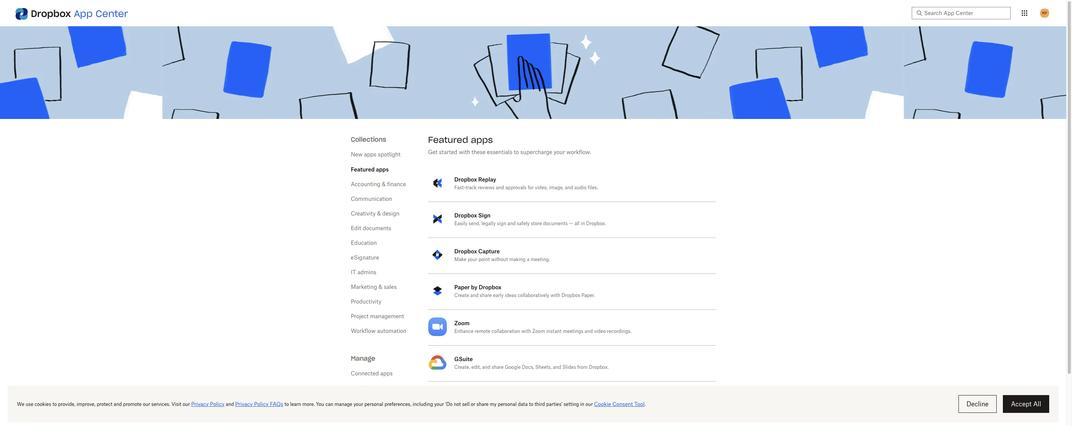 Task type: describe. For each thing, give the bounding box(es) containing it.
store
[[531, 221, 542, 226]]

dropbox app center
[[31, 8, 128, 20]]

& for sales
[[379, 285, 383, 290]]

kp button
[[1039, 7, 1051, 19]]

marketing
[[351, 285, 377, 290]]

esignature link
[[351, 255, 379, 261]]

by
[[471, 284, 478, 291]]

esignature
[[351, 255, 379, 261]]

it
[[351, 270, 356, 275]]

edit
[[351, 226, 361, 231]]

productivity link
[[351, 299, 382, 305]]

sign
[[479, 212, 491, 219]]

started
[[439, 150, 458, 155]]

manage
[[351, 355, 376, 362]]

share for gsuite
[[492, 365, 504, 370]]

education
[[351, 241, 377, 246]]

share for easily
[[506, 401, 518, 406]]

paper by dropbox create and share early ideas collaboratively with dropbox paper.
[[455, 284, 595, 298]]

education link
[[351, 241, 377, 246]]

and right 'create,'
[[482, 365, 491, 370]]

google
[[505, 365, 521, 370]]

essentials
[[487, 150, 513, 155]]

safely
[[517, 221, 530, 226]]

meetings
[[563, 329, 584, 334]]

apps for the featured apps link at the top left
[[376, 166, 389, 173]]

dropbox. inside dropbox sign easily send, legally sign and safely store documents — all in dropbox.
[[586, 221, 606, 226]]

to
[[514, 150, 519, 155]]

track
[[466, 185, 477, 190]]

new apps spotlight
[[351, 152, 401, 158]]

build
[[351, 386, 365, 391]]

capture
[[479, 248, 500, 255]]

dropbox for dropbox replay fast-track reviews and approvals for video, image, and audio files.
[[455, 176, 477, 183]]

edit, for gsuite
[[472, 365, 481, 370]]

from
[[578, 365, 588, 370]]

marketing & sales
[[351, 285, 397, 290]]

docs
[[534, 401, 544, 406]]

video,
[[535, 185, 548, 190]]

files.
[[588, 185, 598, 190]]

new
[[351, 152, 363, 158]]

0 horizontal spatial documents
[[363, 226, 392, 231]]

automation
[[377, 329, 407, 334]]

dropbox left paper.
[[562, 293, 580, 298]]

app
[[74, 8, 93, 20]]

approvals
[[506, 185, 527, 190]]

with inside 'paper by dropbox create and share early ideas collaboratively with dropbox paper.'
[[551, 293, 561, 298]]

featured apps link
[[351, 166, 389, 173]]

sales
[[384, 285, 397, 290]]

accounting
[[351, 182, 381, 187]]

and left audio
[[565, 185, 573, 190]]

share
[[351, 401, 366, 406]]

communication link
[[351, 197, 392, 202]]

connected apps
[[351, 371, 393, 377]]

dropbox sign easily send, legally sign and safely store documents — all in dropbox.
[[455, 212, 606, 226]]

dropbox replay fast-track reviews and approvals for video, image, and audio files.
[[455, 176, 598, 190]]

and left slides
[[553, 365, 561, 370]]

0 vertical spatial your
[[554, 150, 565, 155]]

app
[[374, 386, 383, 391]]

legally
[[482, 221, 496, 226]]

feedback
[[368, 401, 391, 406]]

& for finance
[[382, 182, 386, 187]]

your inside dropbox capture make your point without making a meeting.
[[468, 257, 478, 262]]

dropbox for dropbox app center
[[31, 8, 71, 20]]

supercharge
[[521, 150, 553, 155]]

0 horizontal spatial featured
[[351, 166, 375, 173]]

audio
[[575, 185, 587, 190]]

easily access, edit, and share office docs online in dropbox. link
[[428, 382, 716, 417]]

dropbox. inside the gsuite create, edit, and share google docs, sheets, and slides from dropbox.
[[589, 365, 609, 370]]

center
[[96, 8, 128, 20]]

productivity
[[351, 299, 382, 305]]

meeting.
[[531, 257, 550, 262]]

zoom enhance remote collaboration with zoom instant meetings and video recordings.
[[455, 320, 632, 334]]

1 vertical spatial zoom
[[533, 329, 545, 334]]

admins
[[358, 270, 377, 275]]

gsuite create, edit, and share google docs, sheets, and slides from dropbox.
[[455, 356, 609, 370]]

remote
[[475, 329, 491, 334]]

dropbox capture make your point without making a meeting.
[[455, 248, 550, 262]]

project
[[351, 314, 369, 320]]

dropbox up early
[[479, 284, 502, 291]]

it admins link
[[351, 270, 377, 275]]

easily inside dropbox sign easily send, legally sign and safely store documents — all in dropbox.
[[455, 221, 468, 226]]

communication
[[351, 197, 392, 202]]

help
[[351, 415, 363, 421]]

workflow.
[[567, 150, 591, 155]]

point
[[479, 257, 490, 262]]

with inside zoom enhance remote collaboration with zoom instant meetings and video recordings.
[[522, 329, 531, 334]]

get
[[428, 150, 438, 155]]

ideas
[[505, 293, 517, 298]]

apps for new apps spotlight link
[[364, 152, 377, 158]]

and right access,
[[497, 401, 505, 406]]

spotlight
[[378, 152, 401, 158]]

and inside zoom enhance remote collaboration with zoom instant meetings and video recordings.
[[585, 329, 593, 334]]



Task type: vqa. For each thing, say whether or not it's contained in the screenshot.
sales
yes



Task type: locate. For each thing, give the bounding box(es) containing it.
2 horizontal spatial with
[[551, 293, 561, 298]]

1 horizontal spatial edit,
[[486, 401, 496, 406]]

apps up app
[[381, 371, 393, 377]]

early
[[493, 293, 504, 298]]

create
[[455, 293, 469, 298]]

docs,
[[522, 365, 534, 370]]

enhance
[[455, 329, 474, 334]]

1 vertical spatial edit,
[[486, 401, 496, 406]]

and right sign at the left of page
[[508, 221, 516, 226]]

and right reviews
[[496, 185, 504, 190]]

and
[[496, 185, 504, 190], [565, 185, 573, 190], [508, 221, 516, 226], [471, 293, 479, 298], [585, 329, 593, 334], [482, 365, 491, 370], [553, 365, 561, 370], [497, 401, 505, 406]]

finance
[[387, 182, 406, 187]]

easily left send,
[[455, 221, 468, 226]]

Search App Center text field
[[925, 9, 1007, 17]]

—
[[569, 221, 573, 226]]

build an app
[[351, 386, 383, 391]]

share left google
[[492, 365, 504, 370]]

help center link
[[351, 415, 381, 421]]

gsuite
[[455, 356, 473, 362]]

accounting & finance link
[[351, 182, 406, 187]]

an
[[366, 386, 372, 391]]

dropbox for dropbox sign easily send, legally sign and safely store documents — all in dropbox.
[[455, 212, 477, 219]]

0 horizontal spatial with
[[459, 150, 470, 155]]

2 vertical spatial with
[[522, 329, 531, 334]]

edit, right 'create,'
[[472, 365, 481, 370]]

dropbox inside dropbox sign easily send, legally sign and safely store documents — all in dropbox.
[[455, 212, 477, 219]]

share inside the gsuite create, edit, and share google docs, sheets, and slides from dropbox.
[[492, 365, 504, 370]]

easily access, edit, and share office docs online in dropbox.
[[455, 401, 586, 406]]

documents down creativity & design
[[363, 226, 392, 231]]

making
[[509, 257, 526, 262]]

new apps spotlight link
[[351, 152, 401, 158]]

collaboration
[[492, 329, 520, 334]]

& left design
[[377, 211, 381, 217]]

and left video
[[585, 329, 593, 334]]

a
[[527, 257, 530, 262]]

apps up accounting & finance
[[376, 166, 389, 173]]

& left sales at left
[[379, 285, 383, 290]]

your left point at the left of page
[[468, 257, 478, 262]]

without
[[491, 257, 508, 262]]

& left finance
[[382, 182, 386, 187]]

dropbox inside dropbox replay fast-track reviews and approvals for video, image, and audio files.
[[455, 176, 477, 183]]

& for design
[[377, 211, 381, 217]]

0 vertical spatial &
[[382, 182, 386, 187]]

0 vertical spatial share
[[480, 293, 492, 298]]

get started with these essentials to supercharge your workflow.
[[428, 150, 591, 155]]

share left early
[[480, 293, 492, 298]]

dropbox. right online
[[566, 401, 586, 406]]

1 horizontal spatial featured apps
[[428, 134, 493, 145]]

access,
[[469, 401, 485, 406]]

recordings.
[[607, 329, 632, 334]]

documents inside dropbox sign easily send, legally sign and safely store documents — all in dropbox.
[[543, 221, 568, 226]]

apps
[[471, 134, 493, 145], [364, 152, 377, 158], [376, 166, 389, 173], [381, 371, 393, 377]]

and inside 'paper by dropbox create and share early ideas collaboratively with dropbox paper.'
[[471, 293, 479, 298]]

0 horizontal spatial featured apps
[[351, 166, 389, 173]]

2 easily from the top
[[455, 401, 468, 406]]

fast-
[[455, 185, 466, 190]]

1 horizontal spatial in
[[581, 221, 585, 226]]

and inside dropbox sign easily send, legally sign and safely store documents — all in dropbox.
[[508, 221, 516, 226]]

and down the by
[[471, 293, 479, 298]]

collaboratively
[[518, 293, 550, 298]]

send,
[[469, 221, 480, 226]]

with right collaboration
[[522, 329, 531, 334]]

easily left access,
[[455, 401, 468, 406]]

zoom left instant
[[533, 329, 545, 334]]

1 horizontal spatial zoom
[[533, 329, 545, 334]]

dropbox up send,
[[455, 212, 477, 219]]

1 easily from the top
[[455, 221, 468, 226]]

apps for connected apps link
[[381, 371, 393, 377]]

create,
[[455, 365, 470, 370]]

instant
[[547, 329, 562, 334]]

kp
[[1043, 10, 1048, 15]]

your
[[554, 150, 565, 155], [468, 257, 478, 262]]

paper
[[455, 284, 470, 291]]

make
[[455, 257, 467, 262]]

edit documents link
[[351, 226, 392, 231]]

accounting & finance
[[351, 182, 406, 187]]

these
[[472, 150, 486, 155]]

0 vertical spatial edit,
[[472, 365, 481, 370]]

1 vertical spatial dropbox.
[[589, 365, 609, 370]]

your left workflow.
[[554, 150, 565, 155]]

dropbox inside dropbox capture make your point without making a meeting.
[[455, 248, 477, 255]]

featured apps
[[428, 134, 493, 145], [351, 166, 389, 173]]

share
[[480, 293, 492, 298], [492, 365, 504, 370], [506, 401, 518, 406]]

in right online
[[560, 401, 565, 406]]

0 vertical spatial dropbox.
[[586, 221, 606, 226]]

2 vertical spatial &
[[379, 285, 383, 290]]

collections
[[351, 136, 386, 143]]

dropbox left app
[[31, 8, 71, 20]]

apps up these
[[471, 134, 493, 145]]

edit,
[[472, 365, 481, 370], [486, 401, 496, 406]]

edit, inside the gsuite create, edit, and share google docs, sheets, and slides from dropbox.
[[472, 365, 481, 370]]

reviews
[[478, 185, 495, 190]]

1 horizontal spatial with
[[522, 329, 531, 334]]

workflow automation link
[[351, 329, 407, 334]]

edit, for easily
[[486, 401, 496, 406]]

edit, right access,
[[486, 401, 496, 406]]

share left the "office"
[[506, 401, 518, 406]]

documents
[[543, 221, 568, 226], [363, 226, 392, 231]]

project management link
[[351, 314, 404, 320]]

featured apps down "new apps spotlight"
[[351, 166, 389, 173]]

zoom up enhance
[[455, 320, 470, 327]]

slides
[[563, 365, 576, 370]]

dropbox up the track
[[455, 176, 477, 183]]

design
[[383, 211, 400, 217]]

2 vertical spatial dropbox.
[[566, 401, 586, 406]]

0 vertical spatial in
[[581, 221, 585, 226]]

0 vertical spatial featured
[[428, 134, 468, 145]]

0 vertical spatial easily
[[455, 221, 468, 226]]

1 vertical spatial &
[[377, 211, 381, 217]]

share feedback
[[351, 401, 391, 406]]

apps right new at the top left of the page
[[364, 152, 377, 158]]

image,
[[549, 185, 564, 190]]

1 vertical spatial your
[[468, 257, 478, 262]]

share feedback link
[[351, 401, 391, 406]]

in right all
[[581, 221, 585, 226]]

creativity & design link
[[351, 211, 400, 217]]

with right collaboratively
[[551, 293, 561, 298]]

0 horizontal spatial your
[[468, 257, 478, 262]]

creativity
[[351, 211, 376, 217]]

sheets,
[[536, 365, 552, 370]]

1 vertical spatial easily
[[455, 401, 468, 406]]

dropbox up make
[[455, 248, 477, 255]]

replay
[[479, 176, 496, 183]]

easily inside easily access, edit, and share office docs online in dropbox. link
[[455, 401, 468, 406]]

2 vertical spatial share
[[506, 401, 518, 406]]

build an app link
[[351, 386, 383, 391]]

zoom
[[455, 320, 470, 327], [533, 329, 545, 334]]

1 horizontal spatial your
[[554, 150, 565, 155]]

connected
[[351, 371, 379, 377]]

featured up accounting
[[351, 166, 375, 173]]

1 vertical spatial featured apps
[[351, 166, 389, 173]]

online
[[546, 401, 559, 406]]

featured up started
[[428, 134, 468, 145]]

featured apps up started
[[428, 134, 493, 145]]

edit documents
[[351, 226, 392, 231]]

in
[[581, 221, 585, 226], [560, 401, 565, 406]]

easily
[[455, 221, 468, 226], [455, 401, 468, 406]]

1 vertical spatial in
[[560, 401, 565, 406]]

1 vertical spatial share
[[492, 365, 504, 370]]

office
[[519, 401, 533, 406]]

dropbox. right the from at the bottom
[[589, 365, 609, 370]]

in inside dropbox sign easily send, legally sign and safely store documents — all in dropbox.
[[581, 221, 585, 226]]

0 horizontal spatial zoom
[[455, 320, 470, 327]]

0 vertical spatial zoom
[[455, 320, 470, 327]]

connected apps link
[[351, 371, 393, 377]]

management
[[370, 314, 404, 320]]

0 vertical spatial with
[[459, 150, 470, 155]]

documents left —
[[543, 221, 568, 226]]

video
[[594, 329, 606, 334]]

0 vertical spatial featured apps
[[428, 134, 493, 145]]

with left these
[[459, 150, 470, 155]]

workflow automation
[[351, 329, 407, 334]]

0 horizontal spatial edit,
[[472, 365, 481, 370]]

&
[[382, 182, 386, 187], [377, 211, 381, 217], [379, 285, 383, 290]]

featured
[[428, 134, 468, 145], [351, 166, 375, 173]]

dropbox. right all
[[586, 221, 606, 226]]

paper.
[[582, 293, 595, 298]]

project management
[[351, 314, 404, 320]]

1 vertical spatial with
[[551, 293, 561, 298]]

share inside 'paper by dropbox create and share early ideas collaboratively with dropbox paper.'
[[480, 293, 492, 298]]

dropbox for dropbox capture make your point without making a meeting.
[[455, 248, 477, 255]]

1 horizontal spatial featured
[[428, 134, 468, 145]]

0 horizontal spatial in
[[560, 401, 565, 406]]

1 horizontal spatial documents
[[543, 221, 568, 226]]

1 vertical spatial featured
[[351, 166, 375, 173]]

all
[[575, 221, 580, 226]]

for
[[528, 185, 534, 190]]



